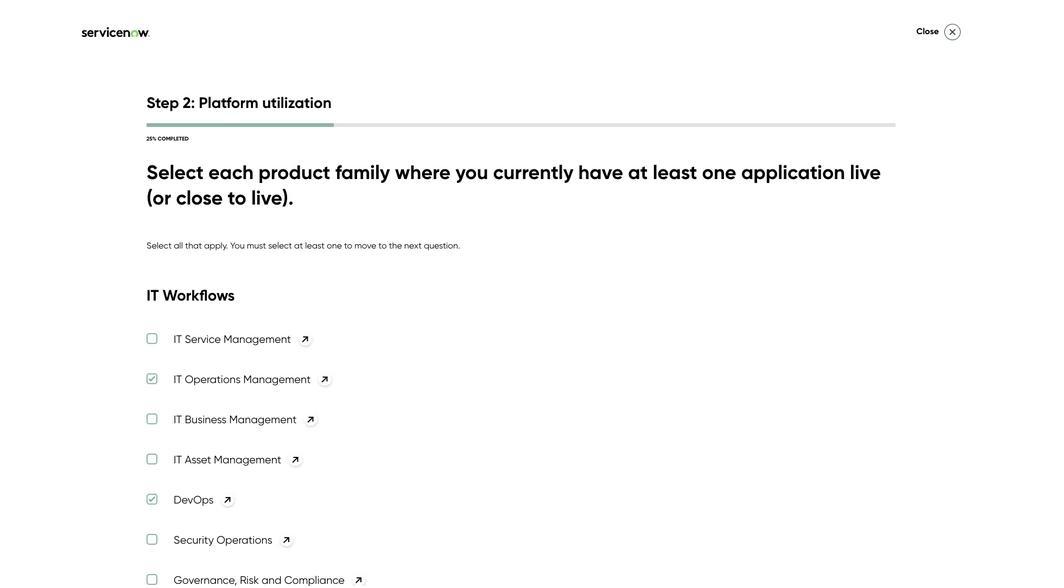Task type: locate. For each thing, give the bounding box(es) containing it.
1 vertical spatial one
[[327, 240, 342, 251]]

center
[[216, 30, 257, 46]]

0 horizontal spatial one
[[327, 240, 342, 251]]

you
[[456, 160, 488, 184]]

one inside select each product family where you currently have at least one application live (or close to live).
[[702, 160, 737, 184]]

management for it operations management
[[243, 373, 311, 386]]

success
[[165, 30, 213, 46]]

customer
[[103, 30, 162, 46]]

at right have
[[628, 160, 648, 184]]

select for select all that apply. you must select at least one to move to the next question.
[[147, 240, 172, 251]]

it for it business management
[[174, 413, 182, 426]]

one
[[702, 160, 737, 184], [327, 240, 342, 251]]

1 vertical spatial operations
[[217, 534, 272, 547]]

25%
[[147, 135, 156, 142]]

management for it service management
[[224, 333, 291, 346]]

operations right security
[[217, 534, 272, 547]]

to left the
[[379, 240, 387, 251]]

select left "all"
[[147, 240, 172, 251]]

25% completed
[[147, 135, 189, 142]]

1 horizontal spatial least
[[653, 160, 697, 184]]

select each product family where you currently have at least one application live (or close to live).
[[147, 160, 881, 210]]

select inside select each product family where you currently have at least one application live (or close to live).
[[147, 160, 204, 184]]

0 horizontal spatial at
[[294, 240, 303, 251]]

0 vertical spatial least
[[653, 160, 697, 184]]

product
[[259, 160, 330, 184]]

2:
[[183, 93, 195, 112]]

select for select each product family where you currently have at least one application live (or close to live).
[[147, 160, 204, 184]]

1 select from the top
[[147, 160, 204, 184]]

it for it service management
[[174, 333, 182, 346]]

least inside select each product family where you currently have at least one application live (or close to live).
[[653, 160, 697, 184]]

1 vertical spatial select
[[147, 240, 172, 251]]

it
[[147, 286, 159, 305], [174, 333, 182, 346], [174, 373, 182, 386], [174, 413, 182, 426], [174, 453, 182, 466]]

0 vertical spatial at
[[628, 160, 648, 184]]

asset
[[185, 453, 211, 466]]

that
[[185, 240, 202, 251]]

1 horizontal spatial one
[[702, 160, 737, 184]]

0 vertical spatial operations
[[185, 373, 241, 386]]

at
[[628, 160, 648, 184], [294, 240, 303, 251]]

platform inside servicenow platform team estimator
[[665, 146, 801, 189]]

1 horizontal spatial to
[[344, 240, 352, 251]]

platform
[[199, 93, 259, 112], [665, 146, 801, 189]]

select
[[147, 160, 204, 184], [147, 240, 172, 251]]

apply.
[[204, 240, 228, 251]]

it asset management
[[174, 453, 281, 466]]

the
[[389, 240, 402, 251]]

live
[[850, 160, 881, 184]]

with
[[167, 534, 184, 544]]

security
[[174, 534, 214, 547]]

0 vertical spatial one
[[702, 160, 737, 184]]

to left the move
[[344, 240, 352, 251]]

select all that apply. you must select at least one to move to the next question.
[[147, 240, 460, 251]]

live).
[[251, 186, 294, 210]]

service
[[185, 333, 221, 346]]

1 vertical spatial platform
[[665, 146, 801, 189]]

the world works with servicenow™
[[101, 534, 238, 544]]

family
[[335, 160, 390, 184]]

least
[[653, 160, 697, 184], [305, 240, 325, 251]]

management
[[224, 333, 291, 346], [243, 373, 311, 386], [229, 413, 297, 426], [214, 453, 281, 466]]

2 select from the top
[[147, 240, 172, 251]]

1 vertical spatial least
[[305, 240, 325, 251]]

0 vertical spatial select
[[147, 160, 204, 184]]

at right "select"
[[294, 240, 303, 251]]

utilization
[[262, 93, 332, 112]]

select up (or
[[147, 160, 204, 184]]

0 horizontal spatial to
[[228, 186, 246, 210]]

step
[[147, 93, 179, 112]]

to down 'each'
[[228, 186, 246, 210]]

customer success center link
[[22, 30, 261, 46]]

facebook image
[[162, 485, 175, 498]]

close
[[917, 26, 939, 36]]

select
[[268, 240, 292, 251]]

operations
[[185, 373, 241, 386], [217, 534, 272, 547]]

1 horizontal spatial at
[[628, 160, 648, 184]]

1 horizontal spatial platform
[[665, 146, 801, 189]]

world
[[117, 534, 140, 544]]

completed
[[158, 135, 189, 142]]

operations for it
[[185, 373, 241, 386]]

to
[[228, 186, 246, 210], [344, 240, 352, 251], [379, 240, 387, 251]]

at inside select each product family where you currently have at least one application live (or close to live).
[[628, 160, 648, 184]]

workflows
[[163, 286, 235, 305]]

management for it asset management
[[214, 453, 281, 466]]

0 horizontal spatial platform
[[199, 93, 259, 112]]

it workflows
[[147, 286, 235, 305]]

servicenow™
[[187, 534, 238, 544]]

operations up business
[[185, 373, 241, 386]]

you
[[230, 240, 245, 251]]



Task type: describe. For each thing, give the bounding box(es) containing it.
0 vertical spatial platform
[[199, 93, 259, 112]]

devops
[[174, 494, 214, 507]]

it for it asset management
[[174, 453, 182, 466]]

it for it operations management
[[174, 373, 182, 386]]

0 horizontal spatial least
[[305, 240, 325, 251]]

application
[[741, 160, 845, 184]]

next
[[404, 240, 422, 251]]

works
[[142, 534, 165, 544]]

business
[[185, 413, 227, 426]]

estimator
[[563, 191, 715, 235]]

close
[[176, 186, 223, 210]]

must
[[247, 240, 266, 251]]

team
[[467, 191, 554, 235]]

it business management
[[174, 413, 297, 426]]

have
[[579, 160, 623, 184]]

to inside select each product family where you currently have at least one application live (or close to live).
[[228, 186, 246, 210]]

move
[[355, 240, 376, 251]]

it service management
[[174, 333, 291, 346]]

security operations
[[174, 534, 272, 547]]

operations for security
[[217, 534, 272, 547]]

(or
[[147, 186, 171, 210]]

servicenow platform team estimator
[[467, 146, 801, 235]]

the
[[101, 534, 115, 544]]

each
[[209, 160, 254, 184]]

currently
[[493, 160, 574, 184]]

all
[[174, 240, 183, 251]]

management for it business management
[[229, 413, 297, 426]]

step 2: platform utilization
[[147, 93, 332, 112]]

where
[[395, 160, 451, 184]]

2 horizontal spatial to
[[379, 240, 387, 251]]

customer success center
[[103, 30, 257, 46]]

it for it workflows
[[147, 286, 159, 305]]

it operations management
[[174, 373, 311, 386]]

servicenow
[[467, 146, 656, 189]]

1 vertical spatial at
[[294, 240, 303, 251]]

question.
[[424, 240, 460, 251]]



Task type: vqa. For each thing, say whether or not it's contained in the screenshot.
Workflows
yes



